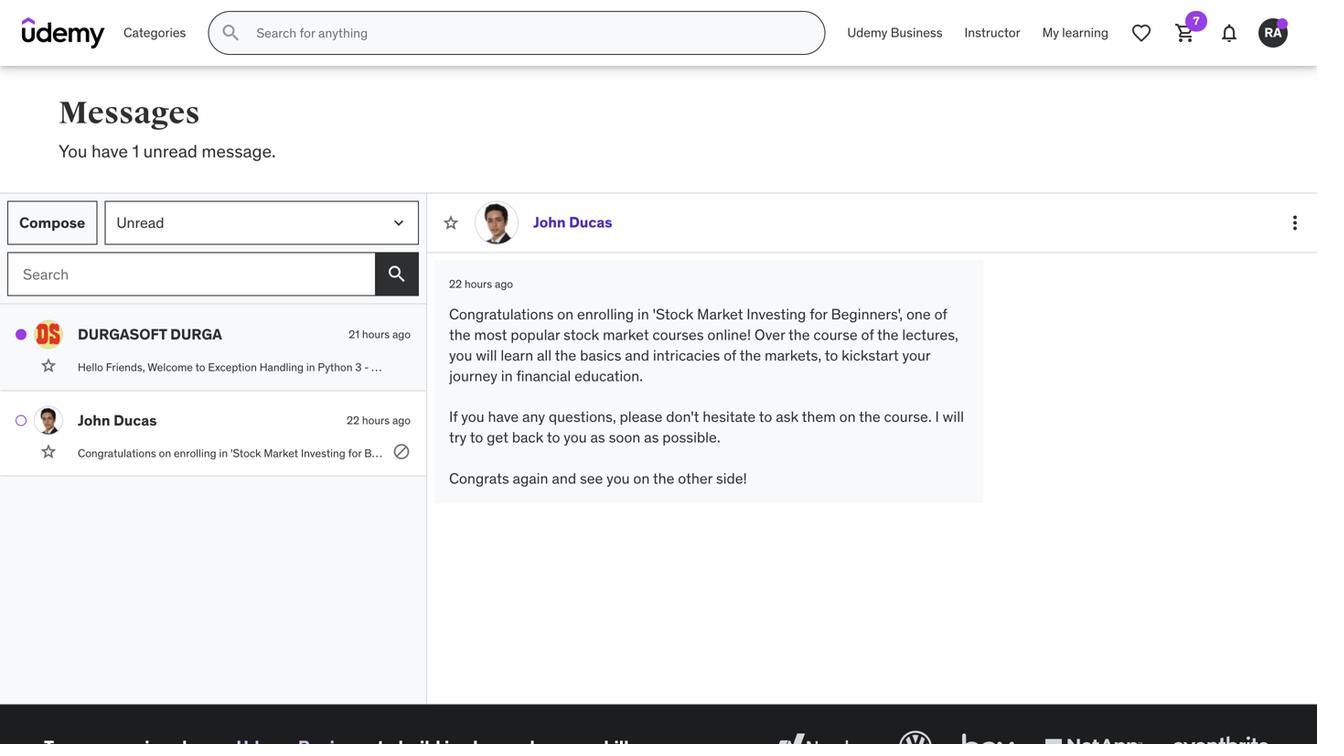 Task type: vqa. For each thing, say whether or not it's contained in the screenshot.
with to the top
no



Task type: locate. For each thing, give the bounding box(es) containing it.
the down course.
[[918, 446, 934, 460]]

0 vertical spatial lectures,
[[903, 325, 959, 344]]

investing for congratulations on enrolling in 'stock market investing for beginners', one of the most popular stock market courses online! over the course of the lectures, you will learn all the basics and intricacies of the markets, to kickstart your journey in financial education. if you have any questions, please don't hesitate to ask them on the course. i will try to get back to you as soon as possible. congrats again and see you on the other side!
[[747, 305, 807, 324]]

0 vertical spatial learn
[[501, 346, 534, 365]]

Search text field
[[7, 252, 375, 296]]

stock for congratulations on enrolling in 'stock market investing for beginners', one of the most popular stock market courses online! over the course of the lectures, you will learn all the basics and intricacies of the markets, to kickstart your journey in financial educ
[[540, 446, 567, 460]]

0 horizontal spatial as
[[591, 428, 606, 447]]

21
[[349, 327, 360, 342]]

stock up again
[[540, 446, 567, 460]]

online! inside congratulations on enrolling in 'stock market investing for beginners', one of the most popular stock market courses online! over the course of the lectures, you will learn all the basics and intricacies of the markets, to kickstart your journey in financial education. if you have any questions, please don't hesitate to ask them on the course. i will try to get back to you as soon as possible. congrats again and see you on the other side!
[[708, 325, 751, 344]]

financial
[[517, 366, 571, 385], [1253, 446, 1294, 460]]

one for congratulations on enrolling in 'stock market investing for beginners', one of the most popular stock market courses online! over the course of the lectures, you will learn all the basics and intricacies of the markets, to kickstart your journey in financial educ
[[421, 446, 439, 460]]

1 vertical spatial learn
[[877, 446, 902, 460]]

the up congrats
[[454, 446, 470, 460]]

1 vertical spatial investing
[[301, 446, 346, 460]]

0 vertical spatial course
[[814, 325, 858, 344]]

your for congratulations on enrolling in 'stock market investing for beginners', one of the most popular stock market courses online! over the course of the lectures, you will learn all the basics and intricacies of the markets, to kickstart your journey in financial education. if you have any questions, please don't hesitate to ask them on the course. i will try to get back to you as soon as possible. congrats again and see you on the other side!
[[903, 346, 931, 365]]

journey
[[449, 366, 498, 385], [1203, 446, 1239, 460]]

learn for education.
[[501, 346, 534, 365]]

one
[[907, 305, 931, 324], [421, 446, 439, 460]]

0 vertical spatial congratulations
[[449, 305, 554, 324]]

market
[[697, 305, 744, 324], [264, 446, 298, 460]]

journey inside congratulations on enrolling in 'stock market investing for beginners', one of the most popular stock market courses online! over the course of the lectures, you will learn all the basics and intricacies of the markets, to kickstart your journey in financial education. if you have any questions, please don't hesitate to ask them on the course. i will try to get back to you as soon as possible. congrats again and see you on the other side!
[[449, 366, 498, 385]]

all inside congratulations on enrolling in 'stock market investing for beginners', one of the most popular stock market courses online! over the course of the lectures, you will learn all the basics and intricacies of the markets, to kickstart your journey in financial education. if you have any questions, please don't hesitate to ask them on the course. i will try to get back to you as soon as possible. congrats again and see you on the other side!
[[537, 346, 552, 365]]

the left course.
[[859, 407, 881, 426]]

welcome
[[148, 360, 193, 374]]

if
[[449, 407, 458, 426]]

investing up detail.
[[747, 305, 807, 324]]

over inside congratulations on enrolling in 'stock market investing for beginners', one of the most popular stock market courses online! over the course of the lectures, you will learn all the basics and intricacies of the markets, to kickstart your journey in financial education. if you have any questions, please don't hesitate to ask them on the course. i will try to get back to you as soon as possible. congrats again and see you on the other side!
[[755, 325, 786, 344]]

the down ask
[[775, 446, 791, 460]]

courses for congratulations on enrolling in 'stock market investing for beginners', one of the most popular stock market courses online! over the course of the lectures, you will learn all the basics and intricacies of the markets, to kickstart your journey in financial educ
[[607, 446, 645, 460]]

financial for educ
[[1253, 446, 1294, 460]]

in left python
[[306, 360, 315, 374]]

else,
[[428, 360, 450, 374]]

john for john ducas button
[[78, 411, 110, 430]]

2 vertical spatial hours
[[362, 413, 390, 428]]

congratulations on enrolling in 'stock market investing for beginners', one of the most popular stock market courses online! over the course of the lectures, you will learn all the basics and intricacies of the markets, to kickstart your journey in financial education. if you have any questions, please don't hesitate to ask them on the course. i will try to get back to you as soon as possible. congrats again and see you on the other side!
[[449, 305, 968, 488]]

online! up "handling"
[[708, 325, 751, 344]]

the right it
[[555, 346, 577, 365]]

for
[[810, 305, 828, 324], [348, 446, 362, 460]]

1 horizontal spatial investing
[[747, 305, 807, 324]]

enrolling inside congratulations on enrolling in 'stock market investing for beginners', one of the most popular stock market courses online! over the course of the lectures, you will learn all the basics and intricacies of the markets, to kickstart your journey in financial education. if you have any questions, please don't hesitate to ask them on the course. i will try to get back to you as soon as possible. congrats again and see you on the other side!
[[577, 305, 634, 324]]

friends,
[[106, 360, 145, 374]]

market inside congratulations on enrolling in 'stock market investing for beginners', one of the most popular stock market courses online! over the course of the lectures, you will learn all the basics and intricacies of the markets, to kickstart your journey in financial education. if you have any questions, please don't hesitate to ask them on the course. i will try to get back to you as soon as possible. congrats again and see you on the other side!
[[697, 305, 744, 324]]

2 vertical spatial ago
[[393, 413, 411, 428]]

one right block image
[[421, 446, 439, 460]]

Search for anything text field
[[253, 17, 803, 49]]

john
[[534, 213, 566, 232], [78, 411, 110, 430]]

are
[[964, 360, 980, 374], [1233, 360, 1249, 374]]

financial up any
[[517, 366, 571, 385]]

you
[[59, 140, 87, 162]]

'stock down john ducas button
[[231, 446, 261, 460]]

durgasoft durga
[[78, 325, 222, 344]]

0 horizontal spatial beginners',
[[364, 446, 418, 460]]

learn inside congratulations on enrolling in 'stock market investing for beginners', one of the most popular stock market courses online! over the course of the lectures, you will learn all the basics and intricacies of the markets, to kickstart your journey in financial education. if you have any questions, please don't hesitate to ask them on the course. i will try to get back to you as soon as possible. congrats again and see you on the other side!
[[501, 346, 534, 365]]

durga
[[170, 325, 222, 344]]

1 vertical spatial market
[[264, 446, 298, 460]]

the
[[449, 325, 471, 344], [789, 325, 810, 344], [878, 325, 899, 344], [555, 346, 577, 365], [740, 346, 762, 365], [1089, 360, 1105, 374], [859, 407, 881, 426], [454, 446, 470, 460], [709, 446, 725, 460], [775, 446, 791, 460], [918, 446, 934, 460], [1057, 446, 1073, 460], [653, 469, 675, 488]]

1 horizontal spatial courses
[[653, 325, 704, 344]]

mark as important image for john ducas
[[39, 443, 58, 461]]

beginners', for congratulations on enrolling in 'stock market investing for beginners', one of the most popular stock market courses online! over the course of the lectures, you will learn all the basics and intricacies of the markets, to kickstart your journey in financial education. if you have any questions, please don't hesitate to ask them on the course. i will try to get back to you as soon as possible. congrats again and see you on the other side!
[[832, 305, 903, 324]]

in left educ
[[1242, 446, 1250, 460]]

learning left directly
[[982, 360, 1022, 374]]

courses down please
[[607, 446, 645, 460]]

intricacies inside congratulations on enrolling in 'stock market investing for beginners', one of the most popular stock market courses online! over the course of the lectures, you will learn all the basics and intricacies of the markets, to kickstart your journey in financial education. if you have any questions, please don't hesitate to ask them on the course. i will try to get back to you as soon as possible. congrats again and see you on the other side!
[[653, 346, 720, 365]]

0 vertical spatial have
[[92, 140, 128, 162]]

popular for congratulations on enrolling in 'stock market investing for beginners', one of the most popular stock market courses online! over the course of the lectures, you will learn all the basics and intricacies of the markets, to kickstart your journey in financial education. if you have any questions, please don't hesitate to ask them on the course. i will try to get back to you as soon as possible. congrats again and see you on the other side!
[[511, 325, 560, 344]]

ago for john ducas
[[393, 413, 411, 428]]

them
[[802, 407, 836, 426]]

handling
[[723, 360, 765, 374]]

hours right 21
[[362, 327, 390, 342]]

1 are from the left
[[964, 360, 980, 374]]

1 vertical spatial hours
[[362, 327, 390, 342]]

congratulations up course.
[[449, 305, 554, 324]]

basics inside congratulations on enrolling in 'stock market investing for beginners', one of the most popular stock market courses online! over the course of the lectures, you will learn all the basics and intricacies of the markets, to kickstart your journey in financial education. if you have any questions, please don't hesitate to ask them on the course. i will try to get back to you as soon as possible. congrats again and see you on the other side!
[[580, 346, 622, 365]]

1 horizontal spatial john ducas
[[534, 213, 613, 232]]

0 horizontal spatial financial
[[517, 366, 571, 385]]

1 horizontal spatial john
[[534, 213, 566, 232]]

to right 'helpful'
[[1310, 360, 1318, 374]]

message.
[[202, 140, 276, 162]]

wishlist image
[[1131, 22, 1153, 44]]

congratulations inside congratulations on enrolling in 'stock market investing for beginners', one of the most popular stock market courses online! over the course of the lectures, you will learn all the basics and intricacies of the markets, to kickstart your journey in financial education. if you have any questions, please don't hesitate to ask them on the course. i will try to get back to you as soon as possible. congrats again and see you on the other side!
[[449, 305, 554, 324]]

popular
[[511, 325, 560, 344], [500, 446, 537, 460]]

investing
[[747, 305, 807, 324], [301, 446, 346, 460]]

hello friends,  welcome to exception handling in python 3 - try, except, else, finally course. it covers basics of python and exception handling in detail. definetely you will feel like you are learning directly from the class room. these basics are very helpful to
[[78, 360, 1318, 374]]

market up see
[[569, 446, 604, 460]]

0 horizontal spatial journey
[[449, 366, 498, 385]]

1 horizontal spatial congratulations
[[449, 305, 554, 324]]

0 horizontal spatial kickstart
[[842, 346, 899, 365]]

financial left educ
[[1253, 446, 1294, 460]]

1 vertical spatial online!
[[648, 446, 680, 460]]

all down course.
[[905, 446, 916, 460]]

all right it
[[537, 346, 552, 365]]

one for congratulations on enrolling in 'stock market investing for beginners', one of the most popular stock market courses online! over the course of the lectures, you will learn all the basics and intricacies of the markets, to kickstart your journey in financial education. if you have any questions, please don't hesitate to ask them on the course. i will try to get back to you as soon as possible. congrats again and see you on the other side!
[[907, 305, 931, 324]]

beginners',
[[832, 305, 903, 324], [364, 446, 418, 460]]

1 vertical spatial ducas
[[114, 411, 157, 430]]

detail.
[[780, 360, 810, 374]]

course for educ
[[727, 446, 761, 460]]

0 horizontal spatial markets,
[[765, 346, 822, 365]]

ask
[[776, 407, 799, 426]]

1 horizontal spatial financial
[[1253, 446, 1294, 460]]

1 horizontal spatial 'stock
[[653, 305, 694, 324]]

1 vertical spatial beginners',
[[364, 446, 418, 460]]

submit search image
[[220, 22, 242, 44]]

john ducas link
[[534, 213, 613, 232]]

room.
[[1135, 360, 1163, 374]]

'stock
[[653, 305, 694, 324], [231, 446, 261, 460]]

directly
[[1025, 360, 1061, 374]]

0 horizontal spatial john
[[78, 411, 110, 430]]

1 horizontal spatial as
[[644, 428, 659, 447]]

journey for congratulations on enrolling in 'stock market investing for beginners', one of the most popular stock market courses online! over the course of the lectures, you will learn all the basics and intricacies of the markets, to kickstart your journey in financial educ
[[1203, 446, 1239, 460]]

intricacies down directly
[[992, 446, 1042, 460]]

22 hours ago up block image
[[347, 413, 411, 428]]

0 vertical spatial financial
[[517, 366, 571, 385]]

1 vertical spatial mark as important image
[[39, 443, 58, 461]]

john for john ducas "link"
[[534, 213, 566, 232]]

investing inside congratulations on enrolling in 'stock market investing for beginners', one of the most popular stock market courses online! over the course of the lectures, you will learn all the basics and intricacies of the markets, to kickstart your journey in financial education. if you have any questions, please don't hesitate to ask them on the course. i will try to get back to you as soon as possible. congrats again and see you on the other side!
[[747, 305, 807, 324]]

on
[[557, 305, 574, 324], [840, 407, 856, 426], [159, 446, 171, 460], [634, 469, 650, 488]]

the left other
[[653, 469, 675, 488]]

1 vertical spatial financial
[[1253, 446, 1294, 460]]

0 horizontal spatial investing
[[301, 446, 346, 460]]

0 horizontal spatial courses
[[607, 446, 645, 460]]

markets, up ask
[[765, 346, 822, 365]]

to right detail.
[[825, 346, 839, 365]]

learn down course.
[[877, 446, 902, 460]]

7
[[1194, 14, 1200, 28]]

stock inside congratulations on enrolling in 'stock market investing for beginners', one of the most popular stock market courses online! over the course of the lectures, you will learn all the basics and intricacies of the markets, to kickstart your journey in financial education. if you have any questions, please don't hesitate to ask them on the course. i will try to get back to you as soon as possible. congrats again and see you on the other side!
[[564, 325, 600, 344]]

courses up exception
[[653, 325, 704, 344]]

courses
[[653, 325, 704, 344], [607, 446, 645, 460]]

kickstart
[[842, 346, 899, 365], [1133, 446, 1176, 460]]

market for congratulations on enrolling in 'stock market investing for beginners', one of the most popular stock market courses online! over the course of the lectures, you will learn all the basics and intricacies of the markets, to kickstart your journey in financial educ
[[264, 446, 298, 460]]

kickstart inside congratulations on enrolling in 'stock market investing for beginners', one of the most popular stock market courses online! over the course of the lectures, you will learn all the basics and intricacies of the markets, to kickstart your journey in financial education. if you have any questions, please don't hesitate to ask them on the course. i will try to get back to you as soon as possible. congrats again and see you on the other side!
[[842, 346, 899, 365]]

1 horizontal spatial learning
[[1063, 24, 1109, 41]]

ducas for john ducas button
[[114, 411, 157, 430]]

journey up if
[[449, 366, 498, 385]]

your down these
[[1179, 446, 1200, 460]]

0 vertical spatial over
[[755, 325, 786, 344]]

kickstart for congratulations on enrolling in 'stock market investing for beginners', one of the most popular stock market courses online! over the course of the lectures, you will learn all the basics and intricacies of the markets, to kickstart your journey in financial education. if you have any questions, please don't hesitate to ask them on the course. i will try to get back to you as soon as possible. congrats again and see you on the other side!
[[842, 346, 899, 365]]

1 vertical spatial most
[[473, 446, 497, 460]]

over up other
[[683, 446, 706, 460]]

0 vertical spatial 22
[[449, 277, 462, 291]]

basics down i
[[937, 446, 968, 460]]

are left very
[[1233, 360, 1249, 374]]

1 vertical spatial markets,
[[1076, 446, 1118, 460]]

markets, down from on the right
[[1076, 446, 1118, 460]]

most for congratulations on enrolling in 'stock market investing for beginners', one of the most popular stock market courses online! over the course of the lectures, you will learn all the basics and intricacies of the markets, to kickstart your journey in financial educ
[[473, 446, 497, 460]]

finally
[[453, 360, 482, 374]]

-
[[364, 360, 369, 374]]

congratulations for congratulations on enrolling in 'stock market investing for beginners', one of the most popular stock market courses online! over the course of the lectures, you will learn all the basics and intricacies of the markets, to kickstart your journey in financial education. if you have any questions, please don't hesitate to ask them on the course. i will try to get back to you as soon as possible. congrats again and see you on the other side!
[[449, 305, 554, 324]]

1 horizontal spatial enrolling
[[577, 305, 634, 324]]

ago up the except,
[[393, 327, 411, 342]]

one inside congratulations on enrolling in 'stock market investing for beginners', one of the most popular stock market courses online! over the course of the lectures, you will learn all the basics and intricacies of the markets, to kickstart your journey in financial education. if you have any questions, please don't hesitate to ask them on the course. i will try to get back to you as soon as possible. congrats again and see you on the other side!
[[907, 305, 931, 324]]

1 horizontal spatial have
[[488, 407, 519, 426]]

1 horizontal spatial course
[[814, 325, 858, 344]]

udemy business link
[[837, 11, 954, 55]]

categories button
[[113, 11, 197, 55]]

0 vertical spatial market
[[603, 325, 649, 344]]

0 vertical spatial john ducas
[[534, 213, 613, 232]]

kickstart down room.
[[1133, 446, 1176, 460]]

0 horizontal spatial all
[[537, 346, 552, 365]]

except,
[[390, 360, 425, 374]]

1 horizontal spatial lectures,
[[903, 325, 959, 344]]

0 vertical spatial investing
[[747, 305, 807, 324]]

kickstart left feel
[[842, 346, 899, 365]]

0 horizontal spatial course
[[727, 446, 761, 460]]

0 vertical spatial intricacies
[[653, 346, 720, 365]]

hours down the try,
[[362, 413, 390, 428]]

again
[[513, 469, 549, 488]]

congrats
[[449, 469, 509, 488]]

ducas for john ducas "link"
[[569, 213, 613, 232]]

0 horizontal spatial congratulations
[[78, 446, 156, 460]]

1 horizontal spatial over
[[755, 325, 786, 344]]

2 mark as important image from the top
[[39, 443, 58, 461]]

financial inside congratulations on enrolling in 'stock market investing for beginners', one of the most popular stock market courses online! over the course of the lectures, you will learn all the basics and intricacies of the markets, to kickstart your journey in financial education. if you have any questions, please don't hesitate to ask them on the course. i will try to get back to you as soon as possible. congrats again and see you on the other side!
[[517, 366, 571, 385]]

online! up other
[[648, 446, 680, 460]]

0 vertical spatial journey
[[449, 366, 498, 385]]

most inside congratulations on enrolling in 'stock market investing for beginners', one of the most popular stock market courses online! over the course of the lectures, you will learn all the basics and intricacies of the markets, to kickstart your journey in financial education. if you have any questions, please don't hesitate to ask them on the course. i will try to get back to you as soon as possible. congrats again and see you on the other side!
[[474, 325, 507, 344]]

1 vertical spatial lectures,
[[794, 446, 836, 460]]

1 horizontal spatial ducas
[[569, 213, 613, 232]]

hours right 'search' icon
[[465, 277, 492, 291]]

online! for congratulations on enrolling in 'stock market investing for beginners', one of the most popular stock market courses online! over the course of the lectures, you will learn all the basics and intricacies of the markets, to kickstart your journey in financial educ
[[648, 446, 680, 460]]

side!
[[716, 469, 747, 488]]

popular inside congratulations on enrolling in 'stock market investing for beginners', one of the most popular stock market courses online! over the course of the lectures, you will learn all the basics and intricacies of the markets, to kickstart your journey in financial education. if you have any questions, please don't hesitate to ask them on the course. i will try to get back to you as soon as possible. congrats again and see you on the other side!
[[511, 325, 560, 344]]

learning right my
[[1063, 24, 1109, 41]]

market up python
[[603, 325, 649, 344]]

course for education.
[[814, 325, 858, 344]]

ago for durgasoft durga
[[393, 327, 411, 342]]

your up course.
[[903, 346, 931, 365]]

0 horizontal spatial ducas
[[114, 411, 157, 430]]

course up definetely
[[814, 325, 858, 344]]

will left feel
[[885, 360, 901, 374]]

1 horizontal spatial all
[[905, 446, 916, 460]]

have inside congratulations on enrolling in 'stock market investing for beginners', one of the most popular stock market courses online! over the course of the lectures, you will learn all the basics and intricacies of the markets, to kickstart your journey in financial education. if you have any questions, please don't hesitate to ask them on the course. i will try to get back to you as soon as possible. congrats again and see you on the other side!
[[488, 407, 519, 426]]

basics up the education.
[[580, 346, 622, 365]]

nasdaq image
[[769, 727, 874, 744]]

0 horizontal spatial intricacies
[[653, 346, 720, 365]]

journey down basics
[[1203, 446, 1239, 460]]

lectures, inside congratulations on enrolling in 'stock market investing for beginners', one of the most popular stock market courses online! over the course of the lectures, you will learn all the basics and intricacies of the markets, to kickstart your journey in financial education. if you have any questions, please don't hesitate to ask them on the course. i will try to get back to you as soon as possible. congrats again and see you on the other side!
[[903, 325, 959, 344]]

enrolling
[[577, 305, 634, 324], [174, 446, 216, 460]]

'stock up exception
[[653, 305, 694, 324]]

1 vertical spatial ago
[[393, 327, 411, 342]]

1 vertical spatial over
[[683, 446, 706, 460]]

market
[[603, 325, 649, 344], [569, 446, 604, 460]]

0 vertical spatial learning
[[1063, 24, 1109, 41]]

22 hours ago
[[449, 277, 513, 291], [347, 413, 411, 428]]

my
[[1043, 24, 1060, 41]]

learn left covers
[[501, 346, 534, 365]]

you
[[449, 346, 473, 365], [865, 360, 882, 374], [944, 360, 961, 374], [461, 407, 485, 426], [564, 428, 587, 447], [839, 446, 856, 460], [607, 469, 630, 488]]

1 mark as important image from the top
[[39, 357, 58, 375]]

0 horizontal spatial have
[[92, 140, 128, 162]]

1 horizontal spatial market
[[697, 305, 744, 324]]

0 vertical spatial ducas
[[569, 213, 613, 232]]

you right see
[[607, 469, 630, 488]]

to right try
[[470, 428, 483, 447]]

1 horizontal spatial journey
[[1203, 446, 1239, 460]]

ducas
[[569, 213, 613, 232], [114, 411, 157, 430]]

0 horizontal spatial enrolling
[[174, 446, 216, 460]]

learn
[[501, 346, 534, 365], [877, 446, 902, 460]]

1 horizontal spatial one
[[907, 305, 931, 324]]

ago up block image
[[393, 413, 411, 428]]

0 vertical spatial enrolling
[[577, 305, 634, 324]]

beginners', up definetely
[[832, 305, 903, 324]]

courses inside congratulations on enrolling in 'stock market investing for beginners', one of the most popular stock market courses online! over the course of the lectures, you will learn all the basics and intricacies of the markets, to kickstart your journey in financial education. if you have any questions, please don't hesitate to ask them on the course. i will try to get back to you as soon as possible. congrats again and see you on the other side!
[[653, 325, 704, 344]]

1 vertical spatial intricacies
[[992, 446, 1042, 460]]

0 vertical spatial stock
[[564, 325, 600, 344]]

1 as from the left
[[591, 428, 606, 447]]

lectures, down them at the bottom right of page
[[794, 446, 836, 460]]

1 vertical spatial 'stock
[[231, 446, 261, 460]]

1 vertical spatial your
[[1179, 446, 1200, 460]]

'stock inside congratulations on enrolling in 'stock market investing for beginners', one of the most popular stock market courses online! over the course of the lectures, you will learn all the basics and intricacies of the markets, to kickstart your journey in financial education. if you have any questions, please don't hesitate to ask them on the course. i will try to get back to you as soon as possible. congrats again and see you on the other side!
[[653, 305, 694, 324]]

market inside congratulations on enrolling in 'stock market investing for beginners', one of the most popular stock market courses online! over the course of the lectures, you will learn all the basics and intricacies of the markets, to kickstart your journey in financial education. if you have any questions, please don't hesitate to ask them on the course. i will try to get back to you as soon as possible. congrats again and see you on the other side!
[[603, 325, 649, 344]]

22 hours ago down mark as important image
[[449, 277, 513, 291]]

popular up again
[[500, 446, 537, 460]]

market for congratulations on enrolling in 'stock market investing for beginners', one of the most popular stock market courses online! over the course of the lectures, you will learn all the basics and intricacies of the markets, to kickstart your journey in financial education. if you have any questions, please don't hesitate to ask them on the course. i will try to get back to you as soon as possible. congrats again and see you on the other side!
[[697, 305, 744, 324]]

investing for congratulations on enrolling in 'stock market investing for beginners', one of the most popular stock market courses online! over the course of the lectures, you will learn all the basics and intricacies of the markets, to kickstart your journey in financial educ
[[301, 446, 346, 460]]

see
[[580, 469, 603, 488]]

intricacies right python
[[653, 346, 720, 365]]

online!
[[708, 325, 751, 344], [648, 446, 680, 460]]

lectures,
[[903, 325, 959, 344], [794, 446, 836, 460]]

all for education.
[[537, 346, 552, 365]]

in up python
[[638, 305, 650, 324]]

ago
[[495, 277, 513, 291], [393, 327, 411, 342], [393, 413, 411, 428]]

on down john ducas button
[[159, 446, 171, 460]]

0 horizontal spatial your
[[903, 346, 931, 365]]

lectures, up like
[[903, 325, 959, 344]]

0 vertical spatial 22 hours ago
[[449, 277, 513, 291]]

the up detail.
[[789, 325, 810, 344]]

education.
[[575, 366, 643, 385]]

one up feel
[[907, 305, 931, 324]]

1 horizontal spatial your
[[1179, 446, 1200, 460]]

helpful
[[1274, 360, 1308, 374]]

course inside congratulations on enrolling in 'stock market investing for beginners', one of the most popular stock market courses online! over the course of the lectures, you will learn all the basics and intricacies of the markets, to kickstart your journey in financial education. if you have any questions, please don't hesitate to ask them on the course. i will try to get back to you as soon as possible. congrats again and see you on the other side!
[[814, 325, 858, 344]]

1 vertical spatial course
[[727, 446, 761, 460]]

have up get
[[488, 407, 519, 426]]

the up course.
[[878, 325, 899, 344]]

it
[[525, 360, 532, 374]]

1 horizontal spatial for
[[810, 305, 828, 324]]

ago up course.
[[495, 277, 513, 291]]

over for education.
[[755, 325, 786, 344]]

hours for john ducas
[[362, 413, 390, 428]]

1 horizontal spatial markets,
[[1076, 446, 1118, 460]]

intricacies
[[653, 346, 720, 365], [992, 446, 1042, 460]]

markets, for education.
[[765, 346, 822, 365]]

very
[[1251, 360, 1272, 374]]

markets, inside congratulations on enrolling in 'stock market investing for beginners', one of the most popular stock market courses online! over the course of the lectures, you will learn all the basics and intricacies of the markets, to kickstart your journey in financial education. if you have any questions, please don't hesitate to ask them on the course. i will try to get back to you as soon as possible. congrats again and see you on the other side!
[[765, 346, 822, 365]]

for inside congratulations on enrolling in 'stock market investing for beginners', one of the most popular stock market courses online! over the course of the lectures, you will learn all the basics and intricacies of the markets, to kickstart your journey in financial education. if you have any questions, please don't hesitate to ask them on the course. i will try to get back to you as soon as possible. congrats again and see you on the other side!
[[810, 305, 828, 324]]

markets,
[[765, 346, 822, 365], [1076, 446, 1118, 460]]

mark as important image
[[39, 357, 58, 375], [39, 443, 58, 461]]

1 vertical spatial courses
[[607, 446, 645, 460]]

1 vertical spatial john ducas
[[78, 411, 157, 430]]

stock up covers
[[564, 325, 600, 344]]

for left block image
[[348, 446, 362, 460]]

1 vertical spatial stock
[[540, 446, 567, 460]]

have
[[92, 140, 128, 162], [488, 407, 519, 426]]

1 vertical spatial enrolling
[[174, 446, 216, 460]]

22 down 3
[[347, 413, 360, 428]]

online! for congratulations on enrolling in 'stock market investing for beginners', one of the most popular stock market courses online! over the course of the lectures, you will learn all the basics and intricacies of the markets, to kickstart your journey in financial education. if you have any questions, please don't hesitate to ask them on the course. i will try to get back to you as soon as possible. congrats again and see you on the other side!
[[708, 325, 751, 344]]

you right if
[[461, 407, 485, 426]]

beginners', inside congratulations on enrolling in 'stock market investing for beginners', one of the most popular stock market courses online! over the course of the lectures, you will learn all the basics and intricacies of the markets, to kickstart your journey in financial education. if you have any questions, please don't hesitate to ask them on the course. i will try to get back to you as soon as possible. congrats again and see you on the other side!
[[832, 305, 903, 324]]

markets, for educ
[[1076, 446, 1118, 460]]

are right like
[[964, 360, 980, 374]]

your for congratulations on enrolling in 'stock market investing for beginners', one of the most popular stock market courses online! over the course of the lectures, you will learn all the basics and intricacies of the markets, to kickstart your journey in financial educ
[[1179, 446, 1200, 460]]

1 vertical spatial all
[[905, 446, 916, 460]]

exception
[[208, 360, 257, 374]]

intricacies for education.
[[653, 346, 720, 365]]

0 horizontal spatial over
[[683, 446, 706, 460]]

enrolling up python
[[577, 305, 634, 324]]

1 vertical spatial market
[[569, 446, 604, 460]]

congratulations down friends,
[[78, 446, 156, 460]]

intricacies for educ
[[992, 446, 1042, 460]]

22 right 'search' icon
[[449, 277, 462, 291]]

enrolling down john ducas button
[[174, 446, 216, 460]]

these
[[1166, 360, 1195, 374]]

of
[[935, 305, 948, 324], [862, 325, 874, 344], [724, 346, 737, 365], [603, 360, 612, 374], [442, 446, 452, 460], [763, 446, 773, 460], [1045, 446, 1054, 460]]

over up detail.
[[755, 325, 786, 344]]

0 vertical spatial beginners',
[[832, 305, 903, 324]]

investing left block image
[[301, 446, 346, 460]]

courses for congratulations on enrolling in 'stock market investing for beginners', one of the most popular stock market courses online! over the course of the lectures, you will learn all the basics and intricacies of the markets, to kickstart your journey in financial education. if you have any questions, please don't hesitate to ask them on the course. i will try to get back to you as soon as possible. congrats again and see you on the other side!
[[653, 325, 704, 344]]

hello
[[78, 360, 103, 374]]

hours for durgasoft durga
[[362, 327, 390, 342]]

congratulations
[[449, 305, 554, 324], [78, 446, 156, 460]]

0 vertical spatial popular
[[511, 325, 560, 344]]

course.
[[484, 360, 522, 374]]

try
[[449, 428, 467, 447]]

1 vertical spatial kickstart
[[1133, 446, 1176, 460]]

market up hello friends,  welcome to exception handling in python 3 - try, except, else, finally course. it covers basics of python and exception handling in detail. definetely you will feel like you are learning directly from the class room. these basics are very helpful to
[[697, 305, 744, 324]]

1 horizontal spatial beginners',
[[832, 305, 903, 324]]

netapp image
[[1041, 727, 1147, 744]]

3
[[355, 360, 362, 374]]

0 vertical spatial all
[[537, 346, 552, 365]]

market down john ducas button
[[264, 446, 298, 460]]

1 horizontal spatial are
[[1233, 360, 1249, 374]]

as down please
[[644, 428, 659, 447]]

1 vertical spatial journey
[[1203, 446, 1239, 460]]

and
[[625, 346, 650, 365], [652, 360, 670, 374], [971, 446, 989, 460], [552, 469, 577, 488]]

lectures, for congratulations on enrolling in 'stock market investing for beginners', one of the most popular stock market courses online! over the course of the lectures, you will learn all the basics and intricacies of the markets, to kickstart your journey in financial educ
[[794, 446, 836, 460]]

soon
[[609, 428, 641, 447]]

0 horizontal spatial are
[[964, 360, 980, 374]]

0 vertical spatial your
[[903, 346, 931, 365]]

0 vertical spatial online!
[[708, 325, 751, 344]]

market for congratulations on enrolling in 'stock market investing for beginners', one of the most popular stock market courses online! over the course of the lectures, you will learn all the basics and intricacies of the markets, to kickstart your journey in financial education. if you have any questions, please don't hesitate to ask them on the course. i will try to get back to you as soon as possible. congrats again and see you on the other side!
[[603, 325, 649, 344]]

your inside congratulations on enrolling in 'stock market investing for beginners', one of the most popular stock market courses online! over the course of the lectures, you will learn all the basics and intricacies of the markets, to kickstart your journey in financial education. if you have any questions, please don't hesitate to ask them on the course. i will try to get back to you as soon as possible. congrats again and see you on the other side!
[[903, 346, 931, 365]]

most up course.
[[474, 325, 507, 344]]



Task type: describe. For each thing, give the bounding box(es) containing it.
compose button
[[7, 201, 97, 245]]

0 vertical spatial hours
[[465, 277, 492, 291]]

you have alerts image
[[1278, 18, 1289, 29]]

ra link
[[1252, 11, 1296, 55]]

shopping cart with 7 items image
[[1175, 22, 1197, 44]]

mark as read image
[[16, 329, 27, 340]]

for for congratulations on enrolling in 'stock market investing for beginners', one of the most popular stock market courses online! over the course of the lectures, you will learn all the basics and intricacies of the markets, to kickstart your journey in financial educ
[[348, 446, 362, 460]]

1 vertical spatial 22
[[347, 413, 360, 428]]

for for congratulations on enrolling in 'stock market investing for beginners', one of the most popular stock market courses online! over the course of the lectures, you will learn all the basics and intricacies of the markets, to kickstart your journey in financial education. if you have any questions, please don't hesitate to ask them on the course. i will try to get back to you as soon as possible. congrats again and see you on the other side!
[[810, 305, 828, 324]]

my learning link
[[1032, 11, 1120, 55]]

congratulations for congratulations on enrolling in 'stock market investing for beginners', one of the most popular stock market courses online! over the course of the lectures, you will learn all the basics and intricacies of the markets, to kickstart your journey in financial educ
[[78, 446, 156, 460]]

mark as important image
[[442, 214, 460, 232]]

'stock for congratulations on enrolling in 'stock market investing for beginners', one of the most popular stock market courses online! over the course of the lectures, you will learn all the basics and intricacies of the markets, to kickstart your journey in financial education. if you have any questions, please don't hesitate to ask them on the course. i will try to get back to you as soon as possible. congrats again and see you on the other side!
[[653, 305, 694, 324]]

block image
[[393, 443, 411, 461]]

21 hours ago
[[349, 327, 411, 342]]

'stock for congratulations on enrolling in 'stock market investing for beginners', one of the most popular stock market courses online! over the course of the lectures, you will learn all the basics and intricacies of the markets, to kickstart your journey in financial educ
[[231, 446, 261, 460]]

to down class
[[1121, 446, 1131, 460]]

in down john ducas button
[[219, 446, 228, 460]]

search image
[[386, 263, 408, 285]]

congratulations on enrolling in 'stock market investing for beginners', one of the most popular stock market courses online! over the course of the lectures, you will learn all the basics and intricacies of the markets, to kickstart your journey in financial educ
[[78, 446, 1318, 460]]

to right back
[[547, 428, 560, 447]]

udemy business
[[848, 24, 943, 41]]

udemy
[[848, 24, 888, 41]]

volkswagen image
[[896, 727, 936, 744]]

0 horizontal spatial 22 hours ago
[[347, 413, 411, 428]]

any
[[523, 407, 545, 426]]

have inside messages you have 1 unread message.
[[92, 140, 128, 162]]

john ducas button
[[78, 411, 340, 430]]

definetely
[[812, 360, 862, 374]]

messages you have 1 unread message.
[[59, 94, 276, 162]]

lectures, for congratulations on enrolling in 'stock market investing for beginners', one of the most popular stock market courses online! over the course of the lectures, you will learn all the basics and intricacies of the markets, to kickstart your journey in financial education. if you have any questions, please don't hesitate to ask them on the course. i will try to get back to you as soon as possible. congrats again and see you on the other side!
[[903, 325, 959, 344]]

other
[[678, 469, 713, 488]]

you right like
[[944, 360, 961, 374]]

enrolling for congratulations on enrolling in 'stock market investing for beginners', one of the most popular stock market courses online! over the course of the lectures, you will learn all the basics and intricacies of the markets, to kickstart your journey in financial education. if you have any questions, please don't hesitate to ask them on the course. i will try to get back to you as soon as possible. congrats again and see you on the other side!
[[577, 305, 634, 324]]

basics for congratulations on enrolling in 'stock market investing for beginners', one of the most popular stock market courses online! over the course of the lectures, you will learn all the basics and intricacies of the markets, to kickstart your journey in financial education. if you have any questions, please don't hesitate to ask them on the course. i will try to get back to you as soon as possible. congrats again and see you on the other side!
[[580, 346, 622, 365]]

instructor
[[965, 24, 1021, 41]]

john ducas for john ducas button
[[78, 411, 157, 430]]

the up side! at right
[[709, 446, 725, 460]]

handling
[[260, 360, 304, 374]]

2 as from the left
[[644, 428, 659, 447]]

the right from on the right
[[1089, 360, 1105, 374]]

like
[[924, 360, 941, 374]]

popular for congratulations on enrolling in 'stock market investing for beginners', one of the most popular stock market courses online! over the course of the lectures, you will learn all the basics and intricacies of the markets, to kickstart your journey in financial educ
[[500, 446, 537, 460]]

ra
[[1265, 24, 1283, 41]]

the left detail.
[[740, 346, 762, 365]]

you down questions,
[[564, 428, 587, 447]]

kickstart for congratulations on enrolling in 'stock market investing for beginners', one of the most popular stock market courses online! over the course of the lectures, you will learn all the basics and intricacies of the markets, to kickstart your journey in financial educ
[[1133, 446, 1176, 460]]

stock for congratulations on enrolling in 'stock market investing for beginners', one of the most popular stock market courses online! over the course of the lectures, you will learn all the basics and intricacies of the markets, to kickstart your journey in financial education. if you have any questions, please don't hesitate to ask them on the course. i will try to get back to you as soon as possible. congrats again and see you on the other side!
[[564, 325, 600, 344]]

on up covers
[[557, 305, 574, 324]]

john ducas for john ducas "link"
[[534, 213, 613, 232]]

notifications image
[[1219, 22, 1241, 44]]

journey for congratulations on enrolling in 'stock market investing for beginners', one of the most popular stock market courses online! over the course of the lectures, you will learn all the basics and intricacies of the markets, to kickstart your journey in financial education. if you have any questions, please don't hesitate to ask them on the course. i will try to get back to you as soon as possible. congrats again and see you on the other side!
[[449, 366, 498, 385]]

basics
[[1198, 360, 1230, 374]]

python
[[318, 360, 353, 374]]

in left detail.
[[768, 360, 777, 374]]

to left ask
[[759, 407, 773, 426]]

all for educ
[[905, 446, 916, 460]]

1 vertical spatial learning
[[982, 360, 1022, 374]]

in left it
[[501, 366, 513, 385]]

0 vertical spatial ago
[[495, 277, 513, 291]]

possible.
[[663, 428, 721, 447]]

will down definetely
[[859, 446, 875, 460]]

1 horizontal spatial 22 hours ago
[[449, 277, 513, 291]]

course.
[[885, 407, 932, 426]]

from
[[1064, 360, 1087, 374]]

enrolling for congratulations on enrolling in 'stock market investing for beginners', one of the most popular stock market courses online! over the course of the lectures, you will learn all the basics and intricacies of the markets, to kickstart your journey in financial educ
[[174, 446, 216, 460]]

questions,
[[549, 407, 616, 426]]

market for congratulations on enrolling in 'stock market investing for beginners', one of the most popular stock market courses online! over the course of the lectures, you will learn all the basics and intricacies of the markets, to kickstart your journey in financial educ
[[569, 446, 604, 460]]

categories
[[124, 24, 186, 41]]

exception
[[673, 360, 720, 374]]

most for congratulations on enrolling in 'stock market investing for beginners', one of the most popular stock market courses online! over the course of the lectures, you will learn all the basics and intricacies of the markets, to kickstart your journey in financial education. if you have any questions, please don't hesitate to ask them on the course. i will try to get back to you as soon as possible. congrats again and see you on the other side!
[[474, 325, 507, 344]]

the down from on the right
[[1057, 446, 1073, 460]]

beginners', for congratulations on enrolling in 'stock market investing for beginners', one of the most popular stock market courses online! over the course of the lectures, you will learn all the basics and intricacies of the markets, to kickstart your journey in financial educ
[[364, 446, 418, 460]]

educ
[[1297, 446, 1318, 460]]

i
[[936, 407, 940, 426]]

on right them at the bottom right of page
[[840, 407, 856, 426]]

udemy image
[[22, 17, 105, 49]]

hesitate
[[703, 407, 756, 426]]

2 are from the left
[[1233, 360, 1249, 374]]

get
[[487, 428, 509, 447]]

durgasoft
[[78, 325, 167, 344]]

you right definetely
[[865, 360, 882, 374]]

to right welcome
[[195, 360, 205, 374]]

you down definetely
[[839, 446, 856, 460]]

covers
[[534, 360, 566, 374]]

1
[[132, 140, 139, 162]]

will left it
[[476, 346, 497, 365]]

messages
[[59, 94, 200, 132]]

will right i
[[943, 407, 964, 426]]

unread
[[143, 140, 198, 162]]

my learning
[[1043, 24, 1109, 41]]

feel
[[903, 360, 922, 374]]

financial for education.
[[517, 366, 571, 385]]

learning inside "link"
[[1063, 24, 1109, 41]]

python
[[615, 360, 649, 374]]

please
[[620, 407, 663, 426]]

business
[[891, 24, 943, 41]]

you left course.
[[449, 346, 473, 365]]

don't
[[666, 407, 700, 426]]

conversation actions image
[[1285, 212, 1307, 234]]

compose
[[19, 213, 85, 232]]

basics right covers
[[569, 360, 600, 374]]

box image
[[958, 727, 1019, 744]]

instructor link
[[954, 11, 1032, 55]]

learn for educ
[[877, 446, 902, 460]]

the up finally on the left
[[449, 325, 471, 344]]

on down soon on the bottom left
[[634, 469, 650, 488]]

mark as important image for durgasoft durga
[[39, 357, 58, 375]]

durgasoft durga button
[[78, 325, 342, 344]]

back
[[512, 428, 544, 447]]

mark as unread image
[[16, 415, 27, 426]]

try,
[[372, 360, 387, 374]]

7 link
[[1164, 11, 1208, 55]]

over for educ
[[683, 446, 706, 460]]

basics for congratulations on enrolling in 'stock market investing for beginners', one of the most popular stock market courses online! over the course of the lectures, you will learn all the basics and intricacies of the markets, to kickstart your journey in financial educ
[[937, 446, 968, 460]]

eventbrite image
[[1169, 727, 1274, 744]]

class
[[1108, 360, 1133, 374]]



